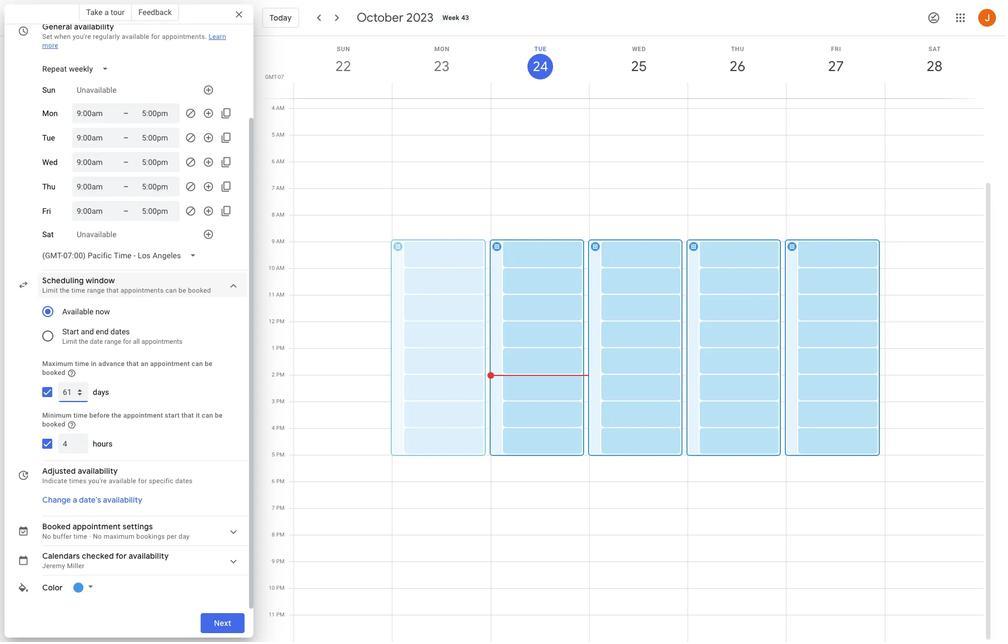 Task type: describe. For each thing, give the bounding box(es) containing it.
Start time on Mondays text field
[[77, 107, 110, 120]]

date
[[90, 338, 103, 346]]

12
[[269, 319, 275, 325]]

28
[[926, 57, 942, 76]]

hours
[[93, 440, 113, 449]]

unavailable for sun
[[77, 86, 117, 95]]

for down feedback button
[[151, 33, 160, 41]]

26
[[729, 57, 745, 76]]

tue for tue
[[42, 133, 55, 142]]

general
[[42, 22, 72, 32]]

calendars
[[42, 552, 80, 562]]

fri 27
[[828, 46, 844, 76]]

wed for wed
[[42, 158, 58, 167]]

date's
[[79, 495, 101, 505]]

end
[[96, 328, 109, 336]]

specific
[[149, 478, 174, 485]]

gmt-07
[[265, 74, 284, 80]]

thursday, october 26 element
[[725, 54, 751, 80]]

when
[[54, 33, 71, 41]]

5 pm
[[272, 452, 285, 458]]

Start time on Thursdays text field
[[77, 180, 110, 194]]

booked appointment settings no buffer time · no maximum bookings per day
[[42, 522, 190, 541]]

·
[[89, 533, 91, 541]]

it
[[196, 412, 200, 420]]

time inside maximum time in advance that an appointment can be booked
[[75, 360, 89, 368]]

week
[[443, 14, 460, 22]]

available now
[[62, 308, 110, 316]]

gmt-
[[265, 74, 278, 80]]

learn
[[209, 33, 226, 41]]

Minimum amount of hours before the start of the appointment that it can be booked number field
[[63, 434, 84, 454]]

wed 25
[[631, 46, 647, 76]]

maximum
[[104, 533, 135, 541]]

buffer
[[53, 533, 72, 541]]

2 cell from the left
[[391, 2, 491, 643]]

availability inside adjusted availability indicate times you're available for specific dates
[[78, 466, 118, 476]]

unavailable for sat
[[77, 230, 117, 239]]

27 column header
[[787, 36, 886, 98]]

pm for 2 pm
[[276, 372, 285, 378]]

learn more
[[42, 33, 226, 50]]

sat 28
[[926, 46, 942, 76]]

adjusted availability indicate times you're available for specific dates
[[42, 466, 193, 485]]

miller
[[67, 563, 85, 570]]

10 for 10 pm
[[269, 586, 275, 592]]

now
[[95, 308, 110, 316]]

scheduling window limit the time range that appointments can be booked
[[42, 276, 211, 295]]

3 cell from the left
[[488, 2, 590, 643]]

7 pm
[[272, 506, 285, 512]]

Start time on Fridays text field
[[77, 205, 110, 218]]

26 column header
[[688, 36, 787, 98]]

wednesday, october 25 element
[[627, 54, 652, 80]]

am for 10 am
[[276, 265, 285, 271]]

pm for 9 pm
[[276, 559, 285, 565]]

mon for mon
[[42, 109, 58, 118]]

1 pm
[[272, 345, 285, 352]]

pm for 11 pm
[[276, 612, 285, 618]]

am for 8 am
[[276, 212, 285, 218]]

bookings
[[136, 533, 165, 541]]

feedback button
[[132, 3, 179, 21]]

start and end dates limit the date range for all appointments
[[62, 328, 183, 346]]

pm for 10 pm
[[276, 586, 285, 592]]

6 cell from the left
[[786, 2, 886, 643]]

8 pm
[[272, 532, 285, 538]]

– for fri
[[123, 207, 129, 216]]

8 am
[[272, 212, 285, 218]]

fri for fri
[[42, 207, 51, 216]]

feedback
[[138, 8, 172, 17]]

22 column header
[[294, 36, 393, 98]]

pm for 6 pm
[[276, 479, 285, 485]]

mon for mon 23
[[435, 46, 450, 53]]

am for 9 am
[[276, 239, 285, 245]]

week 43
[[443, 14, 470, 22]]

23
[[433, 57, 449, 76]]

booked for window
[[188, 287, 211, 295]]

learn more link
[[42, 33, 226, 50]]

day
[[179, 533, 190, 541]]

scheduling
[[42, 276, 84, 286]]

time inside scheduling window limit the time range that appointments can be booked
[[71, 287, 85, 295]]

43
[[462, 14, 470, 22]]

Start time on Tuesdays text field
[[77, 131, 110, 145]]

for inside calendars checked for availability jeremy miller
[[116, 552, 127, 562]]

7 cell from the left
[[886, 2, 984, 643]]

sun 22
[[335, 46, 351, 76]]

regularly
[[93, 33, 120, 41]]

9 for 9 pm
[[272, 559, 275, 565]]

6 am
[[272, 159, 285, 165]]

thu for thu 26
[[731, 46, 745, 53]]

pm for 1 pm
[[276, 345, 285, 352]]

sun for sun 22
[[337, 46, 350, 53]]

before
[[89, 412, 110, 420]]

24 column header
[[491, 36, 590, 98]]

tour
[[111, 8, 125, 17]]

thu 26
[[729, 46, 745, 76]]

sat for sat 28
[[929, 46, 942, 53]]

End time on Thursdays text field
[[142, 180, 175, 194]]

change a date's availability
[[42, 495, 142, 505]]

am for 5 am
[[276, 132, 285, 138]]

appointment inside minimum time before the appointment start that it can be booked
[[123, 412, 163, 420]]

can for window
[[166, 287, 177, 295]]

10 for 10 am
[[269, 265, 275, 271]]

booked inside maximum time in advance that an appointment can be booked
[[42, 369, 65, 377]]

all
[[133, 338, 140, 346]]

1 no from the left
[[42, 533, 51, 541]]

window
[[86, 276, 115, 286]]

appointments inside scheduling window limit the time range that appointments can be booked
[[121, 287, 164, 295]]

indicate
[[42, 478, 67, 485]]

today button
[[263, 4, 299, 31]]

27
[[828, 57, 844, 76]]

7 for 7 pm
[[272, 506, 275, 512]]

8 for 8 pm
[[272, 532, 275, 538]]

be for window
[[179, 287, 186, 295]]

october
[[357, 10, 404, 26]]

pm for 7 pm
[[276, 506, 285, 512]]

5 for 5 am
[[272, 132, 275, 138]]

sun for sun
[[42, 86, 55, 95]]

be inside maximum time in advance that an appointment can be booked
[[205, 360, 213, 368]]

– for tue
[[123, 133, 129, 142]]

25
[[631, 57, 647, 76]]

6 for 6 pm
[[272, 479, 275, 485]]

a for change
[[73, 495, 77, 505]]

11 pm
[[269, 612, 285, 618]]

22
[[335, 57, 351, 76]]

start
[[165, 412, 180, 420]]

– for mon
[[123, 109, 129, 118]]

am for 7 am
[[276, 185, 285, 191]]

sunday, october 22 element
[[331, 54, 356, 80]]

take a tour button
[[79, 3, 132, 21]]

and
[[81, 328, 94, 336]]

pm for 5 pm
[[276, 452, 285, 458]]

2023
[[407, 10, 434, 26]]

an
[[141, 360, 148, 368]]



Task type: locate. For each thing, give the bounding box(es) containing it.
0 vertical spatial sun
[[337, 46, 350, 53]]

can inside scheduling window limit the time range that appointments can be booked
[[166, 287, 177, 295]]

1 horizontal spatial no
[[93, 533, 102, 541]]

8 up 9 am
[[272, 212, 275, 218]]

0 vertical spatial wed
[[632, 46, 647, 53]]

am up '12 pm'
[[276, 292, 285, 298]]

that inside minimum time before the appointment start that it can be booked
[[182, 412, 194, 420]]

1 horizontal spatial thu
[[731, 46, 745, 53]]

time down scheduling
[[71, 287, 85, 295]]

2 vertical spatial can
[[202, 412, 213, 420]]

24
[[532, 58, 548, 76]]

pm up 8 pm
[[276, 506, 285, 512]]

11 for 11 am
[[269, 292, 275, 298]]

option group containing available now
[[38, 300, 229, 349]]

1 7 from the top
[[272, 185, 275, 191]]

1 vertical spatial 9
[[272, 559, 275, 565]]

7 up 8 pm
[[272, 506, 275, 512]]

0 horizontal spatial be
[[179, 287, 186, 295]]

the for window
[[60, 287, 70, 295]]

1 horizontal spatial mon
[[435, 46, 450, 53]]

sat for sat
[[42, 230, 54, 239]]

9
[[272, 239, 275, 245], [272, 559, 275, 565]]

3 pm
[[272, 399, 285, 405]]

2 vertical spatial the
[[112, 412, 122, 420]]

0 vertical spatial 5
[[272, 132, 275, 138]]

3 am from the top
[[276, 159, 285, 165]]

dates right end
[[111, 328, 130, 336]]

1 unavailable from the top
[[77, 86, 117, 95]]

0 vertical spatial that
[[107, 287, 119, 295]]

change
[[42, 495, 71, 505]]

advance
[[98, 360, 125, 368]]

maximum time in advance that an appointment can be booked
[[42, 360, 213, 377]]

1 6 from the top
[[272, 159, 275, 165]]

1 vertical spatial 5
[[272, 452, 275, 458]]

booked
[[188, 287, 211, 295], [42, 369, 65, 377], [42, 421, 65, 429]]

pm right 3
[[276, 399, 285, 405]]

am up 5 am
[[276, 105, 285, 111]]

monday, october 23 element
[[429, 54, 455, 80]]

range inside start and end dates limit the date range for all appointments
[[105, 338, 121, 346]]

2 6 from the top
[[272, 479, 275, 485]]

4 up 5 am
[[272, 105, 275, 111]]

availability down bookings
[[129, 552, 169, 562]]

minimum
[[42, 412, 72, 420]]

1 vertical spatial can
[[192, 360, 203, 368]]

pm down 7 pm
[[276, 532, 285, 538]]

1 vertical spatial thu
[[42, 182, 56, 191]]

pm right 12 at the left of page
[[276, 319, 285, 325]]

saturday, october 28 element
[[922, 54, 948, 80]]

1 vertical spatial sat
[[42, 230, 54, 239]]

4 am
[[272, 105, 285, 111]]

– left end time on fridays text box
[[123, 207, 129, 216]]

per
[[167, 533, 177, 541]]

fri up 27
[[832, 46, 842, 53]]

0 vertical spatial range
[[87, 287, 105, 295]]

sat inside sat 28
[[929, 46, 942, 53]]

1 – from the top
[[123, 109, 129, 118]]

12 pm
[[269, 319, 285, 325]]

limit down scheduling
[[42, 287, 58, 295]]

pm for 12 pm
[[276, 319, 285, 325]]

tue for tue 24
[[535, 46, 547, 53]]

12 pm from the top
[[276, 612, 285, 618]]

1 vertical spatial you're
[[88, 478, 107, 485]]

color
[[42, 583, 63, 593]]

the inside minimum time before the appointment start that it can be booked
[[112, 412, 122, 420]]

pm for 8 pm
[[276, 532, 285, 538]]

4 pm
[[272, 425, 285, 432]]

4 pm from the top
[[276, 399, 285, 405]]

appointments right all
[[142, 338, 183, 346]]

time inside minimum time before the appointment start that it can be booked
[[74, 412, 88, 420]]

1 vertical spatial appointment
[[123, 412, 163, 420]]

9 up 10 am
[[272, 239, 275, 245]]

sat up 28
[[929, 46, 942, 53]]

booked inside minimum time before the appointment start that it can be booked
[[42, 421, 65, 429]]

available right regularly
[[122, 33, 149, 41]]

– for wed
[[123, 158, 129, 167]]

1 11 from the top
[[269, 292, 275, 298]]

0 vertical spatial a
[[105, 8, 109, 17]]

start
[[62, 328, 79, 336]]

you're up the change a date's availability button
[[88, 478, 107, 485]]

0 vertical spatial the
[[60, 287, 70, 295]]

– right start time on thursdays text field at the top of page
[[123, 182, 129, 191]]

5 for 5 pm
[[272, 452, 275, 458]]

0 vertical spatial mon
[[435, 46, 450, 53]]

pm for 4 pm
[[276, 425, 285, 432]]

limit inside start and end dates limit the date range for all appointments
[[62, 338, 77, 346]]

1 vertical spatial dates
[[175, 478, 193, 485]]

5 down 4 am
[[272, 132, 275, 138]]

0 vertical spatial thu
[[731, 46, 745, 53]]

1 vertical spatial available
[[109, 478, 136, 485]]

9 pm from the top
[[276, 532, 285, 538]]

am down 5 am
[[276, 159, 285, 165]]

25 column header
[[589, 36, 689, 98]]

3 pm from the top
[[276, 372, 285, 378]]

1 vertical spatial mon
[[42, 109, 58, 118]]

None field
[[38, 59, 117, 79], [38, 246, 206, 266], [38, 59, 117, 79], [38, 246, 206, 266]]

jeremy
[[42, 563, 65, 570]]

tue inside the 'tue 24'
[[535, 46, 547, 53]]

7
[[272, 185, 275, 191], [272, 506, 275, 512]]

pm down the 4 pm
[[276, 452, 285, 458]]

07
[[278, 74, 284, 80]]

0 vertical spatial tue
[[535, 46, 547, 53]]

3
[[272, 399, 275, 405]]

7 up 8 am
[[272, 185, 275, 191]]

1 vertical spatial 8
[[272, 532, 275, 538]]

fri left start time on fridays text field in the left of the page
[[42, 207, 51, 216]]

7 pm from the top
[[276, 479, 285, 485]]

6 pm
[[272, 479, 285, 485]]

dates inside start and end dates limit the date range for all appointments
[[111, 328, 130, 336]]

wed for wed 25
[[632, 46, 647, 53]]

thu up 26
[[731, 46, 745, 53]]

1 vertical spatial tue
[[42, 133, 55, 142]]

that left an
[[127, 360, 139, 368]]

unavailable
[[77, 86, 117, 95], [77, 230, 117, 239]]

range down end
[[105, 338, 121, 346]]

unavailable up start time on mondays text box
[[77, 86, 117, 95]]

1 horizontal spatial sat
[[929, 46, 942, 53]]

adjusted
[[42, 466, 76, 476]]

6 down 5 am
[[272, 159, 275, 165]]

1 horizontal spatial that
[[127, 360, 139, 368]]

1 horizontal spatial a
[[105, 8, 109, 17]]

4 am from the top
[[276, 185, 285, 191]]

set when you're regularly available for appointments.
[[42, 33, 207, 41]]

days
[[93, 388, 109, 397]]

be
[[179, 287, 186, 295], [205, 360, 213, 368], [215, 412, 223, 420]]

1 vertical spatial wed
[[42, 158, 58, 167]]

time left before
[[74, 412, 88, 420]]

the inside scheduling window limit the time range that appointments can be booked
[[60, 287, 70, 295]]

you're
[[73, 33, 91, 41], [88, 478, 107, 485]]

the inside start and end dates limit the date range for all appointments
[[79, 338, 88, 346]]

1 horizontal spatial fri
[[832, 46, 842, 53]]

grid containing 22
[[258, 2, 993, 643]]

1 vertical spatial 7
[[272, 506, 275, 512]]

0 vertical spatial available
[[122, 33, 149, 41]]

that down window on the top of the page
[[107, 287, 119, 295]]

take
[[86, 8, 103, 17]]

9 for 9 am
[[272, 239, 275, 245]]

that for time
[[182, 412, 194, 420]]

sun down "more"
[[42, 86, 55, 95]]

wed inside wed 25
[[632, 46, 647, 53]]

dates inside adjusted availability indicate times you're available for specific dates
[[175, 478, 193, 485]]

appointment right an
[[150, 360, 190, 368]]

1 vertical spatial appointments
[[142, 338, 183, 346]]

that left "it"
[[182, 412, 194, 420]]

2 4 from the top
[[272, 425, 275, 432]]

booked for time
[[42, 421, 65, 429]]

appointment
[[150, 360, 190, 368], [123, 412, 163, 420], [73, 522, 121, 532]]

5
[[272, 132, 275, 138], [272, 452, 275, 458]]

0 vertical spatial 7
[[272, 185, 275, 191]]

dates right the specific
[[175, 478, 193, 485]]

next button
[[201, 611, 245, 637]]

3 – from the top
[[123, 158, 129, 167]]

0 vertical spatial fri
[[832, 46, 842, 53]]

for inside adjusted availability indicate times you're available for specific dates
[[138, 478, 147, 485]]

End time on Fridays text field
[[142, 205, 175, 218]]

4 – from the top
[[123, 182, 129, 191]]

6 for 6 am
[[272, 159, 275, 165]]

6 am from the top
[[276, 239, 285, 245]]

no down 'booked' at the left bottom of page
[[42, 533, 51, 541]]

0 horizontal spatial thu
[[42, 182, 56, 191]]

thu inside thu 26
[[731, 46, 745, 53]]

1 vertical spatial a
[[73, 495, 77, 505]]

appointment up ·
[[73, 522, 121, 532]]

5 cell from the left
[[687, 2, 787, 643]]

10 up 11 am
[[269, 265, 275, 271]]

End time on Tuesdays text field
[[142, 131, 175, 145]]

booked inside scheduling window limit the time range that appointments can be booked
[[188, 287, 211, 295]]

2 11 from the top
[[269, 612, 275, 618]]

7 for 7 am
[[272, 185, 275, 191]]

– left end time on wednesdays text box
[[123, 158, 129, 167]]

mon up 23
[[435, 46, 450, 53]]

am up 9 am
[[276, 212, 285, 218]]

tuesday, october 24, today element
[[528, 54, 554, 80]]

0 vertical spatial 10
[[269, 265, 275, 271]]

1 10 from the top
[[269, 265, 275, 271]]

the for time
[[112, 412, 122, 420]]

11 am
[[269, 292, 285, 298]]

pm up 5 pm
[[276, 425, 285, 432]]

limit inside scheduling window limit the time range that appointments can be booked
[[42, 287, 58, 295]]

0 vertical spatial booked
[[188, 287, 211, 295]]

1 8 from the top
[[272, 212, 275, 218]]

0 vertical spatial unavailable
[[77, 86, 117, 95]]

wed up 25 at the right of the page
[[632, 46, 647, 53]]

pm down 8 pm
[[276, 559, 285, 565]]

tue left start time on tuesdays text field
[[42, 133, 55, 142]]

appointment left start
[[123, 412, 163, 420]]

0 horizontal spatial that
[[107, 287, 119, 295]]

tue 24
[[532, 46, 548, 76]]

am for 11 am
[[276, 292, 285, 298]]

8 down 7 pm
[[272, 532, 275, 538]]

can
[[166, 287, 177, 295], [192, 360, 203, 368], [202, 412, 213, 420]]

6 pm from the top
[[276, 452, 285, 458]]

am down 8 am
[[276, 239, 285, 245]]

1 horizontal spatial dates
[[175, 478, 193, 485]]

you're inside adjusted availability indicate times you're available for specific dates
[[88, 478, 107, 485]]

0 horizontal spatial wed
[[42, 158, 58, 167]]

availability up times at the bottom of page
[[78, 466, 118, 476]]

11 pm from the top
[[276, 586, 285, 592]]

sun up 22
[[337, 46, 350, 53]]

4 for 4 am
[[272, 105, 275, 111]]

2 vertical spatial appointment
[[73, 522, 121, 532]]

0 vertical spatial 6
[[272, 159, 275, 165]]

1 horizontal spatial be
[[205, 360, 213, 368]]

the right before
[[112, 412, 122, 420]]

thu for thu
[[42, 182, 56, 191]]

1 vertical spatial be
[[205, 360, 213, 368]]

a inside the change a date's availability button
[[73, 495, 77, 505]]

pm right 2 at bottom
[[276, 372, 285, 378]]

10 am
[[269, 265, 285, 271]]

availability inside calendars checked for availability jeremy miller
[[129, 552, 169, 562]]

can for time
[[202, 412, 213, 420]]

availability down adjusted availability indicate times you're available for specific dates
[[103, 495, 142, 505]]

1 4 from the top
[[272, 105, 275, 111]]

availability down take
[[74, 22, 114, 32]]

fri
[[832, 46, 842, 53], [42, 207, 51, 216]]

am down 4 am
[[276, 132, 285, 138]]

1 vertical spatial booked
[[42, 369, 65, 377]]

0 vertical spatial appointments
[[121, 287, 164, 295]]

1 vertical spatial 10
[[269, 586, 275, 592]]

settings
[[123, 522, 153, 532]]

grid
[[258, 2, 993, 643]]

mon 23
[[433, 46, 450, 76]]

today
[[270, 13, 292, 23]]

am for 6 am
[[276, 159, 285, 165]]

limit down start
[[62, 338, 77, 346]]

pm right 1
[[276, 345, 285, 352]]

appointments inside start and end dates limit the date range for all appointments
[[142, 338, 183, 346]]

unavailable down start time on fridays text field in the left of the page
[[77, 230, 117, 239]]

calendars checked for availability jeremy miller
[[42, 552, 169, 570]]

End time on Mondays text field
[[142, 107, 175, 120]]

mon left start time on mondays text box
[[42, 109, 58, 118]]

Maximum days in advance that an appointment can be booked number field
[[63, 383, 84, 403]]

10 up '11 pm'
[[269, 586, 275, 592]]

appointment inside 'booked appointment settings no buffer time · no maximum bookings per day'
[[73, 522, 121, 532]]

for inside start and end dates limit the date range for all appointments
[[123, 338, 131, 346]]

am down 9 am
[[276, 265, 285, 271]]

5 pm from the top
[[276, 425, 285, 432]]

11 down the 10 pm
[[269, 612, 275, 618]]

–
[[123, 109, 129, 118], [123, 133, 129, 142], [123, 158, 129, 167], [123, 182, 129, 191], [123, 207, 129, 216]]

the
[[60, 287, 70, 295], [79, 338, 88, 346], [112, 412, 122, 420]]

maximum
[[42, 360, 73, 368]]

limit
[[42, 287, 58, 295], [62, 338, 77, 346]]

8 am from the top
[[276, 292, 285, 298]]

the down scheduling
[[60, 287, 70, 295]]

be for time
[[215, 412, 223, 420]]

– right start time on mondays text box
[[123, 109, 129, 118]]

1 horizontal spatial limit
[[62, 338, 77, 346]]

0 vertical spatial dates
[[111, 328, 130, 336]]

0 horizontal spatial no
[[42, 533, 51, 541]]

available up the change a date's availability button
[[109, 478, 136, 485]]

2 vertical spatial that
[[182, 412, 194, 420]]

thu
[[731, 46, 745, 53], [42, 182, 56, 191]]

appointment inside maximum time in advance that an appointment can be booked
[[150, 360, 190, 368]]

times
[[69, 478, 87, 485]]

0 vertical spatial you're
[[73, 33, 91, 41]]

0 horizontal spatial fri
[[42, 207, 51, 216]]

sat up scheduling
[[42, 230, 54, 239]]

tue up tuesday, october 24, today element
[[535, 46, 547, 53]]

2 vertical spatial be
[[215, 412, 223, 420]]

sun
[[337, 46, 350, 53], [42, 86, 55, 95]]

– left end time on tuesdays text field
[[123, 133, 129, 142]]

pm down 9 pm
[[276, 586, 285, 592]]

2 no from the left
[[93, 533, 102, 541]]

1 vertical spatial fri
[[42, 207, 51, 216]]

9 up the 10 pm
[[272, 559, 275, 565]]

9 am
[[272, 239, 285, 245]]

End time on Wednesdays text field
[[142, 156, 175, 169]]

friday, october 27 element
[[824, 54, 849, 80]]

8
[[272, 212, 275, 218], [272, 532, 275, 538]]

can inside maximum time in advance that an appointment can be booked
[[192, 360, 203, 368]]

0 horizontal spatial tue
[[42, 133, 55, 142]]

change a date's availability button
[[38, 490, 147, 510]]

1 horizontal spatial tue
[[535, 46, 547, 53]]

10 pm from the top
[[276, 559, 285, 565]]

time left 'in'
[[75, 360, 89, 368]]

11 for 11 pm
[[269, 612, 275, 618]]

0 vertical spatial can
[[166, 287, 177, 295]]

4 for 4 pm
[[272, 425, 275, 432]]

5 down the 4 pm
[[272, 452, 275, 458]]

1 vertical spatial 6
[[272, 479, 275, 485]]

fri inside fri 27
[[832, 46, 842, 53]]

1 9 from the top
[[272, 239, 275, 245]]

be inside scheduling window limit the time range that appointments can be booked
[[179, 287, 186, 295]]

– for thu
[[123, 182, 129, 191]]

a left date's
[[73, 495, 77, 505]]

pm for 3 pm
[[276, 399, 285, 405]]

2 9 from the top
[[272, 559, 275, 565]]

time left ·
[[74, 533, 87, 541]]

8 pm from the top
[[276, 506, 285, 512]]

set
[[42, 33, 52, 41]]

for down maximum
[[116, 552, 127, 562]]

tue
[[535, 46, 547, 53], [42, 133, 55, 142]]

appointments
[[121, 287, 164, 295], [142, 338, 183, 346]]

pm down the 10 pm
[[276, 612, 285, 618]]

appointments up start and end dates limit the date range for all appointments
[[121, 287, 164, 295]]

a for take
[[105, 8, 109, 17]]

2 pm from the top
[[276, 345, 285, 352]]

2 unavailable from the top
[[77, 230, 117, 239]]

0 vertical spatial sat
[[929, 46, 942, 53]]

2 7 from the top
[[272, 506, 275, 512]]

no right ·
[[93, 533, 102, 541]]

a left tour
[[105, 8, 109, 17]]

0 vertical spatial 9
[[272, 239, 275, 245]]

appointments.
[[162, 33, 207, 41]]

1 vertical spatial that
[[127, 360, 139, 368]]

booked
[[42, 522, 71, 532]]

be inside minimum time before the appointment start that it can be booked
[[215, 412, 223, 420]]

am up 8 am
[[276, 185, 285, 191]]

the down and
[[79, 338, 88, 346]]

6 up 7 pm
[[272, 479, 275, 485]]

23 column header
[[392, 36, 491, 98]]

10 pm
[[269, 586, 285, 592]]

sun inside sun 22
[[337, 46, 350, 53]]

1 5 from the top
[[272, 132, 275, 138]]

minimum time before the appointment start that it can be booked
[[42, 412, 223, 429]]

cell
[[294, 2, 393, 643], [391, 2, 491, 643], [488, 2, 590, 643], [588, 2, 689, 643], [687, 2, 787, 643], [786, 2, 886, 643], [886, 2, 984, 643]]

more
[[42, 42, 58, 50]]

5 am
[[272, 132, 285, 138]]

time inside 'booked appointment settings no buffer time · no maximum bookings per day'
[[74, 533, 87, 541]]

thu left start time on thursdays text field at the top of page
[[42, 182, 56, 191]]

1 vertical spatial 11
[[269, 612, 275, 618]]

1 vertical spatial unavailable
[[77, 230, 117, 239]]

pm up 7 pm
[[276, 479, 285, 485]]

2 – from the top
[[123, 133, 129, 142]]

available
[[62, 308, 94, 316]]

2 horizontal spatial that
[[182, 412, 194, 420]]

0 horizontal spatial mon
[[42, 109, 58, 118]]

5 – from the top
[[123, 207, 129, 216]]

4 cell from the left
[[588, 2, 689, 643]]

can inside minimum time before the appointment start that it can be booked
[[202, 412, 213, 420]]

mon inside mon 23
[[435, 46, 450, 53]]

0 vertical spatial appointment
[[150, 360, 190, 368]]

general availability
[[42, 22, 114, 32]]

2
[[272, 372, 275, 378]]

1 vertical spatial limit
[[62, 338, 77, 346]]

0 horizontal spatial a
[[73, 495, 77, 505]]

for left the specific
[[138, 478, 147, 485]]

wed left start time on wednesdays text field
[[42, 158, 58, 167]]

2 vertical spatial booked
[[42, 421, 65, 429]]

11 up 12 at the left of page
[[269, 292, 275, 298]]

october 2023
[[357, 10, 434, 26]]

0 horizontal spatial the
[[60, 287, 70, 295]]

7 am
[[272, 185, 285, 191]]

Start time on Wednesdays text field
[[77, 156, 110, 169]]

1 vertical spatial 4
[[272, 425, 275, 432]]

5 am from the top
[[276, 212, 285, 218]]

row
[[289, 2, 984, 643]]

that inside scheduling window limit the time range that appointments can be booked
[[107, 287, 119, 295]]

1 horizontal spatial wed
[[632, 46, 647, 53]]

availability inside the change a date's availability button
[[103, 495, 142, 505]]

0 vertical spatial 8
[[272, 212, 275, 218]]

28 column header
[[885, 36, 984, 98]]

2 am from the top
[[276, 132, 285, 138]]

2 10 from the top
[[269, 586, 275, 592]]

1 vertical spatial range
[[105, 338, 121, 346]]

1 pm from the top
[[276, 319, 285, 325]]

range
[[87, 287, 105, 295], [105, 338, 121, 346]]

1 cell from the left
[[294, 2, 393, 643]]

0 horizontal spatial sat
[[42, 230, 54, 239]]

2 5 from the top
[[272, 452, 275, 458]]

range down window on the top of the page
[[87, 287, 105, 295]]

pm
[[276, 319, 285, 325], [276, 345, 285, 352], [276, 372, 285, 378], [276, 399, 285, 405], [276, 425, 285, 432], [276, 452, 285, 458], [276, 479, 285, 485], [276, 506, 285, 512], [276, 532, 285, 538], [276, 559, 285, 565], [276, 586, 285, 592], [276, 612, 285, 618]]

fri for fri 27
[[832, 46, 842, 53]]

1 vertical spatial the
[[79, 338, 88, 346]]

7 am from the top
[[276, 265, 285, 271]]

am for 4 am
[[276, 105, 285, 111]]

range inside scheduling window limit the time range that appointments can be booked
[[87, 287, 105, 295]]

that inside maximum time in advance that an appointment can be booked
[[127, 360, 139, 368]]

8 for 8 am
[[272, 212, 275, 218]]

that for window
[[107, 287, 119, 295]]

0 vertical spatial limit
[[42, 287, 58, 295]]

1 vertical spatial sun
[[42, 86, 55, 95]]

0 horizontal spatial limit
[[42, 287, 58, 295]]

time
[[71, 287, 85, 295], [75, 360, 89, 368], [74, 412, 88, 420], [74, 533, 87, 541]]

0 horizontal spatial sun
[[42, 86, 55, 95]]

option group
[[38, 300, 229, 349]]

1 am from the top
[[276, 105, 285, 111]]

a inside 'take a tour' button
[[105, 8, 109, 17]]

available inside adjusted availability indicate times you're available for specific dates
[[109, 478, 136, 485]]

take a tour
[[86, 8, 125, 17]]

0 vertical spatial 4
[[272, 105, 275, 111]]

0 vertical spatial be
[[179, 287, 186, 295]]

4 down 3
[[272, 425, 275, 432]]

0 horizontal spatial dates
[[111, 328, 130, 336]]

you're down general availability
[[73, 33, 91, 41]]

for left all
[[123, 338, 131, 346]]

1 horizontal spatial the
[[79, 338, 88, 346]]

2 horizontal spatial be
[[215, 412, 223, 420]]

0 vertical spatial 11
[[269, 292, 275, 298]]

2 8 from the top
[[272, 532, 275, 538]]

2 horizontal spatial the
[[112, 412, 122, 420]]

1 horizontal spatial sun
[[337, 46, 350, 53]]



Task type: vqa. For each thing, say whether or not it's contained in the screenshot.


